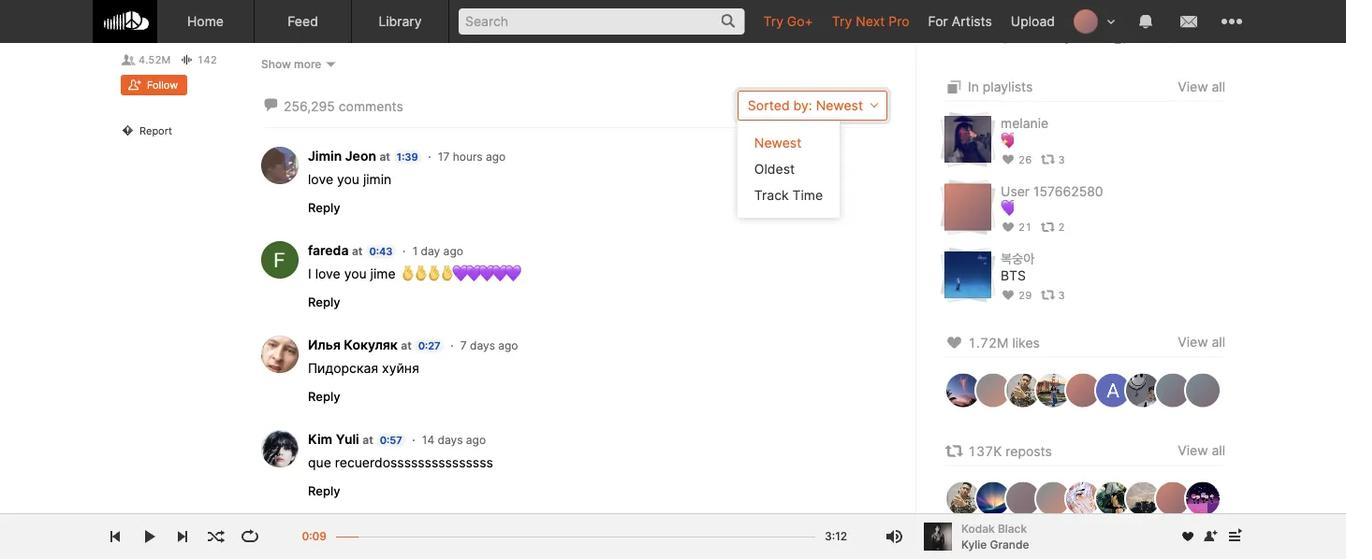 Task type: describe. For each thing, give the bounding box(es) containing it.
view for playlists
[[1178, 79, 1208, 95]]

bts inside 복숭아 bts
[[1001, 268, 1026, 284]]

home
[[187, 13, 224, 29]]

21 inside playlist stats element
[[1019, 221, 1032, 234]]

10000 hours (cover) by jk of bts element
[[945, 0, 992, 43]]

복숭아
[[1001, 251, 1035, 267]]

like image
[[945, 332, 964, 354]]

guitar - 이태욱 digital editing - pdogg @ dogg bounce recording engineer - pdogg @ dogg bounce 정우영 @ big hit studio mix & master engineer - pdogg @ dogg bounce
[[261, 31, 557, 120]]

21 inside ahmed farouk at 1:12 · 21 days ago
[[455, 528, 467, 542]]

1 vertical spatial engineer
[[346, 104, 400, 120]]

2 horizontal spatial bts
[[1186, 13, 1211, 29]]

илья кокуляк link
[[308, 337, 398, 353]]

hours
[[1043, 13, 1080, 29]]

류효원's avatar element
[[1154, 481, 1192, 518]]

33.7m
[[1019, 33, 1051, 46]]

hit
[[338, 86, 356, 102]]

kodak
[[962, 522, 995, 536]]

0:43
[[369, 246, 393, 258]]

follow button
[[121, 75, 187, 96]]

💖 element
[[945, 116, 992, 163]]

3 for melanie 💖
[[1058, 154, 1065, 166]]

1.72m likes
[[968, 335, 1040, 351]]

🫰🫰🫰🫰💜💜💜💜💜
[[399, 266, 517, 282]]

user 157662580 💜
[[1001, 184, 1104, 217]]

ago for пидорская хуйня
[[498, 339, 518, 353]]

try go+ link
[[754, 0, 823, 42]]

grande
[[990, 538, 1030, 552]]

kylie
[[962, 538, 987, 552]]

4.52m
[[139, 54, 171, 66]]

Search search field
[[459, 8, 745, 35]]

인영 황's avatar element
[[1065, 372, 1102, 409]]

i
[[308, 266, 312, 282]]

digital
[[261, 49, 300, 65]]

kylie grande element
[[924, 523, 952, 551]]

fareda link
[[308, 243, 349, 259]]

1:12 link
[[412, 528, 439, 542]]

bts's avatar element
[[121, 0, 233, 22]]

try for try next pro
[[832, 13, 852, 29]]

reply link for i
[[308, 295, 340, 310]]

jimin
[[363, 172, 392, 188]]

ago inside ahmed farouk at 1:12 · 21 days ago
[[498, 528, 518, 542]]

· inside ahmed farouk at 1:12 · 21 days ago
[[445, 528, 448, 542]]

jimin jeon link
[[308, 148, 376, 164]]

que
[[308, 455, 331, 471]]

(cover)
[[1084, 13, 1128, 29]]

artists
[[952, 13, 992, 29]]

in
[[968, 79, 979, 95]]

💜 element
[[945, 184, 992, 231]]

1 horizontal spatial newest
[[816, 98, 863, 114]]

· for que recuerdosssssssssssssss
[[412, 434, 415, 447]]

more
[[294, 57, 321, 71]]

playlist stats element for user 157662580 💜
[[1001, 217, 1226, 238]]

1.72m
[[968, 335, 1009, 351]]

sentimeter's avatar element
[[975, 481, 1012, 518]]

1:39
[[397, 151, 418, 163]]

1
[[413, 245, 418, 258]]

guitar
[[261, 31, 299, 47]]

- down feed
[[302, 31, 308, 47]]

1 vertical spatial pdogg
[[395, 68, 436, 83]]

go+
[[787, 13, 814, 29]]

hours
[[453, 150, 483, 164]]

이태욱
[[312, 31, 346, 47]]

ahmed farouk link
[[308, 526, 395, 542]]

sorted
[[748, 98, 790, 114]]

home link
[[157, 0, 255, 43]]

0 horizontal spatial bts
[[121, 29, 146, 44]]

1 vertical spatial love
[[315, 266, 341, 282]]

report
[[140, 125, 172, 137]]

oldest
[[755, 161, 795, 177]]

7
[[460, 339, 467, 353]]

track time link
[[738, 182, 840, 209]]

14
[[422, 434, 435, 447]]

likes
[[1013, 335, 1040, 351]]

yuli
[[336, 432, 359, 448]]

21 link
[[1001, 221, 1032, 234]]

rabbit
[[375, 3, 415, 19]]

bts element
[[945, 252, 992, 299]]

0:27
[[418, 340, 441, 352]]

jimin
[[308, 148, 342, 164]]

3:12
[[825, 530, 848, 544]]

user 51432162's avatar element
[[1035, 481, 1072, 518]]

big
[[315, 86, 335, 102]]

kim yuli at 0:57 · 14 days ago
[[308, 432, 486, 448]]

view for reposts
[[1178, 444, 1208, 459]]

comments
[[339, 99, 403, 115]]

973k
[[1077, 33, 1104, 46]]

love you jimin
[[308, 172, 392, 188]]

pilar larico's avatar element
[[1184, 481, 1222, 518]]

recording
[[261, 68, 324, 83]]

library
[[379, 13, 422, 29]]

melanie 💖
[[1001, 116, 1049, 149]]

editing
[[304, 49, 346, 65]]

at for farouk
[[398, 528, 409, 542]]

26
[[1019, 154, 1032, 166]]

studio
[[359, 86, 399, 102]]

1:39 link
[[393, 150, 422, 164]]

feed link
[[255, 0, 352, 43]]

- up studio
[[386, 68, 392, 83]]

at for кокуляк
[[401, 339, 412, 353]]

mix
[[261, 104, 283, 120]]

pro
[[889, 13, 910, 29]]

show more link
[[261, 56, 888, 72]]

show
[[261, 57, 291, 71]]

reply for i
[[308, 295, 340, 309]]

пидорская хуйня
[[308, 361, 419, 377]]

fareda's avatar element
[[261, 241, 299, 279]]

1 horizontal spatial by
[[1131, 13, 1147, 29]]

1 vertical spatial phong anh's avatar element
[[945, 481, 982, 518]]

илья
[[308, 337, 341, 353]]

정우영
[[261, 86, 295, 102]]

0 vertical spatial bts link
[[121, 28, 146, 45]]

track time
[[755, 188, 823, 203]]

reply link for love
[[308, 200, 340, 215]]

· for love you jimin
[[428, 150, 431, 164]]

0 vertical spatial dogg
[[420, 49, 453, 65]]

track stats element
[[1001, 29, 1226, 50]]

at for jeon
[[380, 150, 390, 164]]

ahmed
[[308, 526, 351, 542]]

master
[[299, 104, 342, 120]]

user
[[1001, 184, 1030, 199]]

1 vertical spatial you
[[344, 266, 367, 282]]

repost image
[[945, 440, 964, 463]]

29
[[1019, 289, 1032, 301]]

1 vertical spatial bounce
[[492, 68, 539, 83]]

koungg's avatar element
[[1095, 481, 1132, 518]]

i love you jime 🫰🫰🫰🫰💜💜💜💜💜
[[308, 266, 517, 282]]

jk
[[1150, 13, 1166, 29]]

by:
[[794, 98, 812, 114]]

cardoshi abu's avatar element
[[945, 372, 982, 409]]

☆'s avatar element
[[1065, 481, 1102, 518]]

💖
[[1001, 133, 1014, 149]]

142 link
[[179, 54, 217, 66]]

10000 hours (cover) by jk of bts
[[1001, 13, 1211, 29]]

2 vertical spatial pdogg
[[413, 104, 454, 120]]

reyhane yosefzadeh's avatar element
[[1154, 372, 1192, 409]]



Task type: vqa. For each thing, say whether or not it's contained in the screenshot.
the 3 link corresponding to melanie 💖
yes



Task type: locate. For each thing, give the bounding box(es) containing it.
· inside илья кокуляк at 0:27 · 7 days ago
[[451, 339, 454, 353]]

3 for 복숭아 bts
[[1058, 289, 1065, 301]]

jime
[[370, 266, 396, 282]]

73.4k
[[1130, 33, 1160, 46]]

black
[[998, 522, 1027, 536]]

1 vertical spatial dogg
[[455, 68, 488, 83]]

reply link down love you jimin
[[308, 200, 340, 215]]

1 vertical spatial 21
[[455, 528, 467, 542]]

view down the 154k link
[[1178, 79, 1208, 95]]

you down jimin jeon link
[[337, 172, 360, 188]]

comment image
[[261, 96, 281, 115]]

ago right day
[[443, 245, 463, 258]]

report link
[[121, 124, 233, 144]]

3 view from the top
[[1178, 444, 1208, 459]]

2 try from the left
[[832, 13, 852, 29]]

playlist stats element containing 29
[[1001, 285, 1226, 306]]

try left next
[[832, 13, 852, 29]]

137k
[[968, 444, 1002, 460]]

0 horizontal spatial bts link
[[121, 28, 146, 45]]

reply link down пидорская
[[308, 389, 340, 404]]

- right comments
[[404, 104, 410, 120]]

playlist stats element for 복숭아 bts
[[1001, 285, 1226, 306]]

fareda at 0:43 · 1 day ago
[[308, 243, 463, 259]]

3
[[1058, 154, 1065, 166], [1058, 289, 1065, 301]]

days inside 'kim yuli at 0:57 · 14 days ago'
[[438, 434, 463, 447]]

bob builder's avatar element
[[1074, 9, 1098, 34]]

142
[[197, 54, 217, 66]]

4 reply from the top
[[308, 484, 340, 498]]

farouk
[[355, 526, 395, 542]]

reply for пидорская
[[308, 389, 340, 404]]

que recuerdosssssssssssssss
[[308, 455, 493, 471]]

ago inside the fareda at 0:43 · 1 day ago
[[443, 245, 463, 258]]

3 link right 29
[[1041, 289, 1065, 301]]

view all for in playlists
[[1178, 79, 1226, 95]]

💜
[[1001, 201, 1014, 217]]

at inside jimin jeon at 1:39 · 17 hours ago
[[380, 150, 390, 164]]

dogg
[[420, 49, 453, 65], [455, 68, 488, 83], [473, 104, 507, 120]]

user 565046136's avatar element
[[975, 372, 1012, 409]]

upload
[[1011, 13, 1055, 29]]

reply for love
[[308, 200, 340, 215]]

try next pro link
[[823, 0, 919, 42]]

1 horizontal spatial try
[[832, 13, 852, 29]]

kim yuli link
[[308, 432, 359, 448]]

0:57
[[380, 435, 402, 447]]

newest
[[816, 98, 863, 114], [755, 135, 802, 151]]

· left 17
[[428, 150, 431, 164]]

view all up pilar larico's avatar element
[[1178, 444, 1226, 459]]

1 vertical spatial bts link
[[1001, 268, 1026, 285]]

· inside the fareda at 0:43 · 1 day ago
[[403, 245, 406, 258]]

phong anh's avatar element
[[1005, 372, 1042, 409], [945, 481, 982, 518]]

arranged
[[261, 3, 319, 19]]

try next pro
[[832, 13, 910, 29]]

2 3 link from the top
[[1041, 289, 1065, 301]]

bts
[[1186, 13, 1211, 29], [121, 29, 146, 44], [1001, 268, 1026, 284]]

bts forever's avatar element
[[1005, 481, 1042, 518]]

3 link right 26
[[1041, 154, 1065, 166]]

monalisablink's avatar element
[[1184, 372, 1222, 409]]

playlist stats element
[[1001, 149, 1226, 170], [1001, 217, 1226, 238], [1001, 285, 1226, 306]]

2 3 from the top
[[1058, 289, 1065, 301]]

0:57 link
[[376, 434, 406, 448]]

days right 14
[[438, 434, 463, 447]]

reply link for que
[[308, 484, 340, 499]]

1 vertical spatial newest
[[755, 135, 802, 151]]

jimin jeon's avatar element
[[261, 147, 299, 184]]

3 link for 복숭아 bts
[[1041, 289, 1065, 301]]

playlist stats element down '2'
[[1001, 285, 1226, 306]]

1 horizontal spatial 21
[[1019, 221, 1032, 234]]

3 view all from the top
[[1178, 444, 1226, 459]]

playlist stats element up 157662580
[[1001, 149, 1226, 170]]

2 vertical spatial playlist stats element
[[1001, 285, 1226, 306]]

0 vertical spatial love
[[308, 172, 333, 188]]

2 vertical spatial dogg
[[473, 104, 507, 120]]

engineer down studio
[[346, 104, 400, 120]]

try go+
[[764, 13, 814, 29]]

set image
[[945, 76, 964, 98]]

0 vertical spatial 3
[[1058, 154, 1065, 166]]

playlist stats element containing 26
[[1001, 149, 1226, 170]]

day
[[421, 245, 440, 258]]

2
[[1058, 221, 1065, 234]]

0 vertical spatial pdogg
[[360, 49, 400, 65]]

1 vertical spatial playlist stats element
[[1001, 217, 1226, 238]]

· inside 'kim yuli at 0:57 · 14 days ago'
[[412, 434, 415, 447]]

pdogg
[[360, 49, 400, 65], [395, 68, 436, 83], [413, 104, 454, 120]]

0 horizontal spatial phong anh's avatar element
[[945, 481, 982, 518]]

newest right by:
[[816, 98, 863, 114]]

· inside jimin jeon at 1:39 · 17 hours ago
[[428, 150, 431, 164]]

reply link down i
[[308, 295, 340, 310]]

1 vertical spatial 3
[[1058, 289, 1065, 301]]

reply link for пидорская
[[308, 389, 340, 404]]

phong anh's avatar element down likes
[[1005, 372, 1042, 409]]

💖 link
[[1001, 132, 1014, 149]]

137k reposts
[[968, 444, 1052, 460]]

all down 154k on the right
[[1212, 79, 1226, 95]]

2 reply from the top
[[308, 295, 340, 309]]

2 all from the top
[[1212, 335, 1226, 351]]

0 vertical spatial 21
[[1019, 221, 1032, 234]]

melanie link
[[1001, 116, 1049, 132]]

3 reply link from the top
[[308, 389, 340, 404]]

view all
[[1178, 79, 1226, 95], [1178, 335, 1226, 351], [1178, 444, 1226, 459]]

bts link
[[121, 28, 146, 45], [1001, 268, 1026, 285]]

1 vertical spatial days
[[438, 434, 463, 447]]

all for in playlists
[[1212, 79, 1226, 95]]

bts link down 복숭아 link at the right top of page
[[1001, 268, 1026, 285]]

reply down i
[[308, 295, 340, 309]]

kodak black link
[[962, 522, 1170, 537]]

at for yuli
[[363, 434, 373, 447]]

21 right 1:12
[[455, 528, 467, 542]]

next up image
[[1224, 526, 1246, 549]]

ahmed farouk at 1:12 · 21 days ago
[[308, 526, 518, 542]]

2 vertical spatial view all
[[1178, 444, 1226, 459]]

user 157662580 link
[[1001, 184, 1104, 199]]

oldest link
[[738, 156, 840, 182]]

1 3 from the top
[[1058, 154, 1065, 166]]

for artists
[[928, 13, 992, 29]]

1 horizontal spatial bts link
[[1001, 268, 1026, 285]]

at inside 'kim yuli at 0:57 · 14 days ago'
[[363, 434, 373, 447]]

view up pilar larico's avatar element
[[1178, 444, 1208, 459]]

reply link down que at the left of the page
[[308, 484, 340, 499]]

view
[[1178, 79, 1208, 95], [1178, 335, 1208, 351], [1178, 444, 1208, 459]]

0 vertical spatial days
[[470, 339, 495, 353]]

1:12
[[416, 529, 435, 541]]

recuerdosssssssssssssss
[[335, 455, 493, 471]]

2 reply link from the top
[[308, 295, 340, 310]]

0 vertical spatial view
[[1178, 79, 1208, 95]]

view all for 137k reposts
[[1178, 444, 1226, 459]]

0 vertical spatial bounce
[[457, 49, 503, 65]]

all up pilar larico's avatar element
[[1212, 444, 1226, 459]]

progress bar
[[336, 528, 816, 559]]

at left 1:12 link
[[398, 528, 409, 542]]

1 view all from the top
[[1178, 79, 1226, 95]]

2 playlist stats element from the top
[[1001, 217, 1226, 238]]

복숭아 bts
[[1001, 251, 1035, 284]]

1 reply from the top
[[308, 200, 340, 215]]

love down jimin
[[308, 172, 333, 188]]

days inside илья кокуляк at 0:27 · 7 days ago
[[470, 339, 495, 353]]

show more
[[261, 57, 321, 71]]

days for que recuerdosssssssssssssss
[[438, 434, 463, 447]]

0 horizontal spatial 21
[[455, 528, 467, 542]]

0 vertical spatial playlist stats element
[[1001, 149, 1226, 170]]

upload link
[[1002, 0, 1065, 42]]

newest up oldest
[[755, 135, 802, 151]]

ago right 14
[[466, 434, 486, 447]]

buzmakova02's avatar element
[[1095, 372, 1132, 409]]

3 link
[[1041, 154, 1065, 166], [1041, 289, 1065, 301]]

0 vertical spatial phong anh's avatar element
[[1005, 372, 1042, 409]]

хуйня
[[382, 361, 419, 377]]

4 reply link from the top
[[308, 484, 340, 499]]

bts up "4.52m" link
[[121, 29, 146, 44]]

slow
[[341, 3, 371, 19]]

reply down пидорская
[[308, 389, 340, 404]]

playlist stats element containing 21
[[1001, 217, 1226, 238]]

ago for que recuerdosssssssssssssss
[[466, 434, 486, 447]]

2 link
[[1041, 221, 1065, 234]]

· for пидорская хуйня
[[451, 339, 454, 353]]

follow
[[147, 79, 178, 91]]

1 all from the top
[[1212, 79, 1226, 95]]

by left the slow on the left top of the page
[[322, 3, 338, 19]]

kylie grande link
[[962, 537, 1030, 554]]

at left 1:39 on the left of the page
[[380, 150, 390, 164]]

0 vertical spatial you
[[337, 172, 360, 188]]

reply down que at the left of the page
[[308, 484, 340, 498]]

i07_ nam's avatar element
[[1125, 481, 1162, 518]]

track
[[755, 188, 789, 203]]

1 vertical spatial 3 link
[[1041, 289, 1065, 301]]

1 view from the top
[[1178, 79, 1208, 95]]

you left jime
[[344, 266, 367, 282]]

пидорская
[[308, 361, 378, 377]]

973k link
[[1059, 33, 1104, 46]]

for
[[928, 13, 948, 29]]

·
[[428, 150, 431, 164], [403, 245, 406, 258], [451, 339, 454, 353], [412, 434, 415, 447], [445, 528, 448, 542]]

1 vertical spatial all
[[1212, 335, 1226, 351]]

ago inside илья кокуляк at 0:27 · 7 days ago
[[498, 339, 518, 353]]

17
[[438, 150, 450, 164]]

ago right 7
[[498, 339, 518, 353]]

· left 14
[[412, 434, 415, 447]]

ago right 1:12
[[498, 528, 518, 542]]

view for likes
[[1178, 335, 1208, 351]]

view all up monalisablink's avatar element
[[1178, 335, 1226, 351]]

ago right hours
[[486, 150, 506, 164]]

all for 137k reposts
[[1212, 444, 1226, 459]]

reposts
[[1006, 444, 1052, 460]]

· left 1
[[403, 245, 406, 258]]

0 horizontal spatial try
[[764, 13, 784, 29]]

by left jk
[[1131, 13, 1147, 29]]

days right 7
[[470, 339, 495, 353]]

view up monalisablink's avatar element
[[1178, 335, 1208, 351]]

bts down 복숭아 link at the right top of page
[[1001, 268, 1026, 284]]

3 reply from the top
[[308, 389, 340, 404]]

ago inside 'kim yuli at 0:57 · 14 days ago'
[[466, 434, 486, 447]]

0 vertical spatial engineer
[[328, 68, 382, 83]]

fareda
[[308, 243, 349, 259]]

None search field
[[449, 0, 754, 42]]

0 vertical spatial 3 link
[[1041, 154, 1065, 166]]

73.4k link
[[1112, 33, 1160, 46]]

@
[[404, 49, 416, 65], [439, 68, 452, 83], [299, 86, 311, 102], [457, 104, 470, 120]]

phong anh's avatar element up kodak
[[945, 481, 982, 518]]

3 up 157662580
[[1058, 154, 1065, 166]]

0 vertical spatial view all
[[1178, 79, 1226, 95]]

2 vertical spatial bounce
[[510, 104, 557, 120]]

154k
[[1186, 33, 1213, 46]]

1 horizontal spatial bts
[[1001, 268, 1026, 284]]

ago for love you jimin
[[486, 150, 506, 164]]

at inside the fareda at 0:43 · 1 day ago
[[352, 245, 363, 258]]

playlist stats element for melanie 💖
[[1001, 149, 1226, 170]]

susan carey's avatar element
[[1125, 372, 1162, 409]]

2 vertical spatial view
[[1178, 444, 1208, 459]]

4.52m link
[[121, 54, 171, 66]]

-
[[302, 31, 308, 47], [350, 49, 356, 65], [386, 68, 392, 83], [404, 104, 410, 120]]

21 left 2 link
[[1019, 221, 1032, 234]]

0 vertical spatial newest
[[816, 98, 863, 114]]

ahmed farouk's avatar element
[[261, 525, 299, 560]]

154k link
[[1168, 33, 1213, 46]]

1 3 link from the top
[[1041, 154, 1065, 166]]

bts link up "4.52m" link
[[121, 28, 146, 45]]

newest link
[[738, 130, 840, 156]]

in playlists
[[968, 79, 1033, 95]]

all for 1.72m likes
[[1212, 335, 1226, 351]]

ago inside jimin jeon at 1:39 · 17 hours ago
[[486, 150, 506, 164]]

2 vertical spatial all
[[1212, 444, 1226, 459]]

0 vertical spatial all
[[1212, 79, 1226, 95]]

arranged by slow rabbit
[[261, 3, 415, 19]]

10000
[[1001, 13, 1040, 29]]

1 vertical spatial view all
[[1178, 335, 1226, 351]]

at inside ahmed farouk at 1:12 · 21 days ago
[[398, 528, 409, 542]]

sorted by: newest
[[748, 98, 863, 114]]

· left 7
[[451, 339, 454, 353]]

1 playlist stats element from the top
[[1001, 149, 1226, 170]]

3 right 29
[[1058, 289, 1065, 301]]

1 try from the left
[[764, 13, 784, 29]]

илья кокуляк's avatar element
[[261, 336, 299, 373]]

3 playlist stats element from the top
[[1001, 285, 1226, 306]]

- right editing
[[350, 49, 356, 65]]

andrea diaz's avatar element
[[1035, 372, 1072, 409]]

library link
[[352, 0, 449, 43]]

10000 hours (cover) by jk of bts link
[[1001, 12, 1211, 29]]

engineer up hit
[[328, 68, 382, 83]]

melanie
[[1001, 116, 1049, 132]]

days for пидорская хуйня
[[470, 339, 495, 353]]

kim yuli's avatar element
[[261, 431, 299, 468]]

0 horizontal spatial newest
[[755, 135, 802, 151]]

try left go+
[[764, 13, 784, 29]]

at left 0:43 link
[[352, 245, 363, 258]]

playlist stats element down 157662580
[[1001, 217, 1226, 238]]

days right 1:12
[[470, 528, 495, 542]]

love right i
[[315, 266, 341, 282]]

3 all from the top
[[1212, 444, 1226, 459]]

view all for 1.72m likes
[[1178, 335, 1226, 351]]

0 horizontal spatial by
[[322, 3, 338, 19]]

jimin jeon at 1:39 · 17 hours ago
[[308, 148, 506, 164]]

all up monalisablink's avatar element
[[1212, 335, 1226, 351]]

bts up 154k on the right
[[1186, 13, 1211, 29]]

2 vertical spatial days
[[470, 528, 495, 542]]

3 link for melanie 💖
[[1041, 154, 1065, 166]]

복숭아 link
[[1001, 251, 1035, 267]]

1 horizontal spatial phong anh's avatar element
[[1005, 372, 1042, 409]]

kodak black kylie grande
[[962, 522, 1030, 552]]

all
[[1212, 79, 1226, 95], [1212, 335, 1226, 351], [1212, 444, 1226, 459]]

at right yuli
[[363, 434, 373, 447]]

at inside илья кокуляк at 0:27 · 7 days ago
[[401, 339, 412, 353]]

reply down love you jimin
[[308, 200, 340, 215]]

try for try go+
[[764, 13, 784, 29]]

you
[[337, 172, 360, 188], [344, 266, 367, 282]]

1 vertical spatial view
[[1178, 335, 1208, 351]]

days inside ahmed farouk at 1:12 · 21 days ago
[[470, 528, 495, 542]]

reply for que
[[308, 484, 340, 498]]

· right 1:12
[[445, 528, 448, 542]]

1 reply link from the top
[[308, 200, 340, 215]]

2 view from the top
[[1178, 335, 1208, 351]]

view all down 154k on the right
[[1178, 79, 1226, 95]]

at left 0:27
[[401, 339, 412, 353]]

2 view all from the top
[[1178, 335, 1226, 351]]



